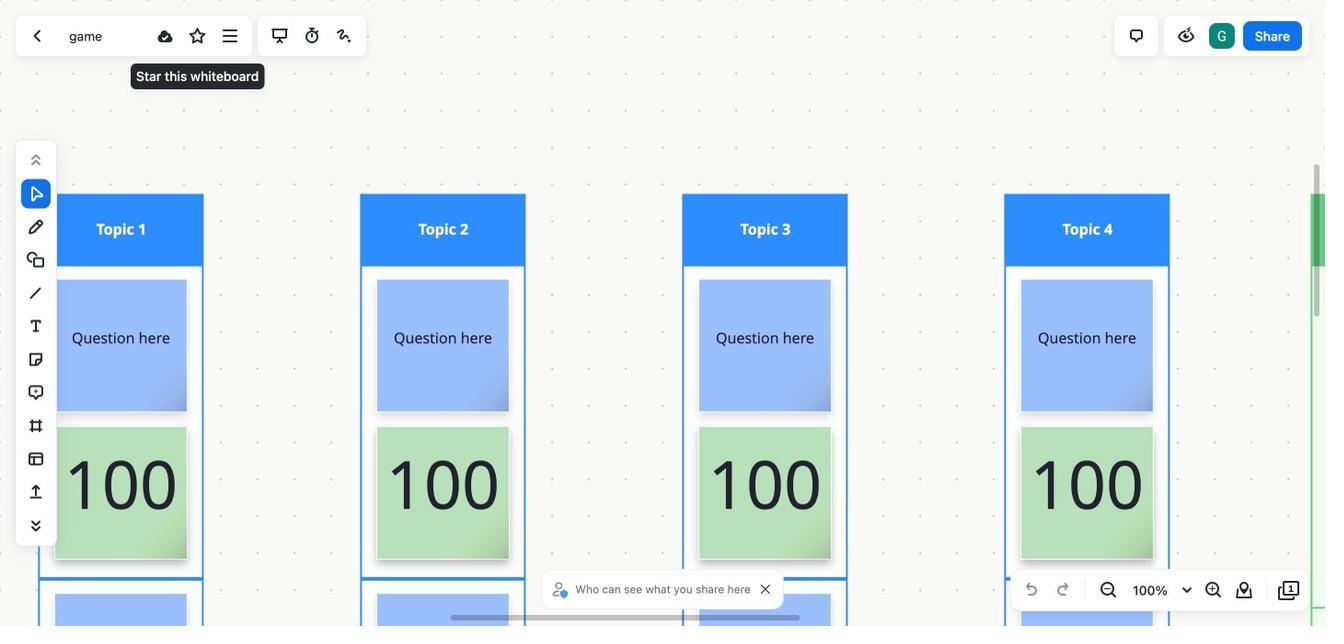 Task type: vqa. For each thing, say whether or not it's contained in the screenshot.
Dashboard icon
yes



Task type: locate. For each thing, give the bounding box(es) containing it.
mini map image
[[1234, 579, 1256, 601]]

timer image
[[301, 25, 323, 47]]

pages image
[[1279, 579, 1301, 601]]

presentation image
[[269, 25, 291, 47]]

list
[[1208, 21, 1237, 51]]

star this whiteboard image
[[187, 25, 209, 47]]

close image
[[761, 585, 770, 594]]

dashboard image
[[27, 25, 49, 47]]

list item
[[1208, 21, 1237, 51]]

zoom in image
[[1202, 579, 1224, 601]]

more options image
[[219, 25, 241, 47]]



Task type: describe. For each thing, give the bounding box(es) containing it.
laser image
[[333, 25, 356, 47]]

comment panel image
[[1126, 25, 1148, 47]]

Document name text field
[[55, 21, 147, 51]]

zoom out image
[[1097, 579, 1119, 601]]



